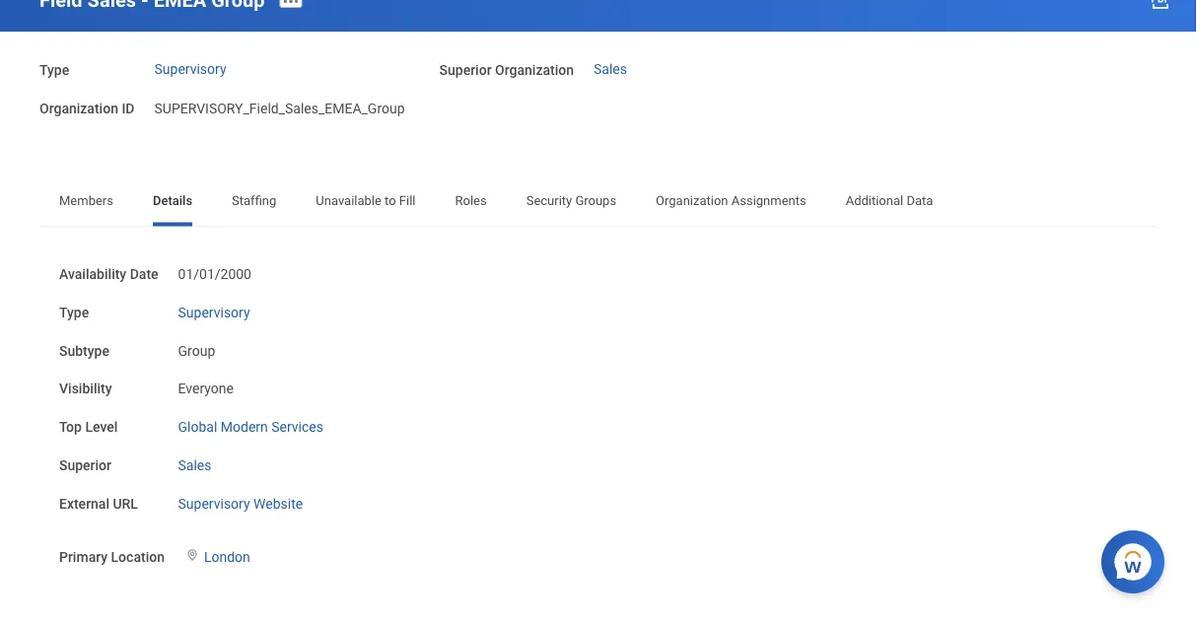 Task type: vqa. For each thing, say whether or not it's contained in the screenshot.
Organization
yes



Task type: locate. For each thing, give the bounding box(es) containing it.
sales
[[594, 61, 627, 77], [178, 457, 212, 473]]

top
[[59, 419, 82, 435]]

supervisory up london link
[[178, 495, 250, 512]]

type up subtype
[[59, 304, 89, 321]]

details
[[153, 194, 192, 208]]

0 vertical spatial type
[[39, 62, 69, 79]]

1 vertical spatial sales link
[[178, 453, 212, 473]]

external
[[59, 495, 109, 512]]

supervisory link
[[154, 61, 226, 77], [178, 300, 250, 321]]

supervisory link down the 01/01/2000
[[178, 300, 250, 321]]

location image
[[184, 548, 200, 562]]

level
[[85, 419, 118, 435]]

tab list
[[39, 179, 1157, 227]]

0 horizontal spatial superior
[[59, 457, 111, 473]]

modern
[[221, 419, 268, 435]]

group element
[[178, 339, 215, 359]]

1 horizontal spatial superior
[[440, 62, 492, 79]]

supervisory link up supervisory_field_sales_emea_group
[[154, 61, 226, 77]]

0 vertical spatial sales
[[594, 61, 627, 77]]

availability date element
[[178, 254, 252, 284]]

external url
[[59, 495, 138, 512]]

0 vertical spatial superior
[[440, 62, 492, 79]]

type
[[39, 62, 69, 79], [59, 304, 89, 321]]

sales link for superior organization
[[594, 61, 627, 77]]

2 horizontal spatial organization
[[656, 194, 728, 208]]

2 vertical spatial organization
[[656, 194, 728, 208]]

staffing
[[232, 194, 276, 208]]

location
[[111, 549, 165, 566]]

0 vertical spatial organization
[[495, 62, 574, 79]]

supervisory_field_sales_emea_group
[[154, 101, 405, 117]]

superior
[[440, 62, 492, 79], [59, 457, 111, 473]]

london link
[[204, 546, 250, 566]]

sales link
[[594, 61, 627, 77], [178, 453, 212, 473]]

01/01/2000
[[178, 266, 252, 282]]

supervisory
[[154, 61, 226, 77], [178, 304, 250, 321], [178, 495, 250, 512]]

to
[[385, 194, 396, 208]]

additional
[[846, 194, 904, 208]]

availability
[[59, 266, 126, 282]]

0 horizontal spatial organization
[[39, 101, 118, 117]]

organization assignments
[[656, 194, 807, 208]]

1 horizontal spatial sales
[[594, 61, 627, 77]]

2 vertical spatial supervisory
[[178, 495, 250, 512]]

unavailable
[[316, 194, 382, 208]]

id
[[122, 101, 135, 117]]

type up the organization id
[[39, 62, 69, 79]]

1 vertical spatial sales
[[178, 457, 212, 473]]

1 vertical spatial organization
[[39, 101, 118, 117]]

supervisory up supervisory_field_sales_emea_group
[[154, 61, 226, 77]]

view printable version (pdf) image
[[1149, 0, 1173, 11]]

organization for organization id
[[39, 101, 118, 117]]

fill
[[399, 194, 416, 208]]

sales link for superior
[[178, 453, 212, 473]]

1 vertical spatial superior
[[59, 457, 111, 473]]

top level
[[59, 419, 118, 435]]

0 horizontal spatial sales link
[[178, 453, 212, 473]]

0 vertical spatial sales link
[[594, 61, 627, 77]]

0 horizontal spatial sales
[[178, 457, 212, 473]]

organization for organization assignments
[[656, 194, 728, 208]]

1 horizontal spatial sales link
[[594, 61, 627, 77]]

organization
[[495, 62, 574, 79], [39, 101, 118, 117], [656, 194, 728, 208]]

security groups
[[526, 194, 617, 208]]

organization id
[[39, 101, 135, 117]]

unavailable to fill
[[316, 194, 416, 208]]

supervisory down the 01/01/2000
[[178, 304, 250, 321]]



Task type: describe. For each thing, give the bounding box(es) containing it.
website
[[254, 495, 303, 512]]

primary
[[59, 549, 108, 566]]

additional data
[[846, 194, 933, 208]]

date
[[130, 266, 158, 282]]

london
[[204, 549, 250, 566]]

global modern services
[[178, 419, 324, 435]]

global modern services link
[[178, 415, 324, 435]]

everyone element
[[178, 377, 234, 397]]

1 vertical spatial supervisory link
[[178, 300, 250, 321]]

1 vertical spatial type
[[59, 304, 89, 321]]

groups
[[575, 194, 617, 208]]

supervisory website
[[178, 495, 303, 512]]

security
[[526, 194, 572, 208]]

1 vertical spatial supervisory
[[178, 304, 250, 321]]

0 vertical spatial supervisory
[[154, 61, 226, 77]]

data
[[907, 194, 933, 208]]

group
[[178, 343, 215, 359]]

sales for superior
[[178, 457, 212, 473]]

sales for superior organization
[[594, 61, 627, 77]]

url
[[113, 495, 138, 512]]

members
[[59, 194, 113, 208]]

visibility
[[59, 381, 112, 397]]

services
[[272, 419, 324, 435]]

0 vertical spatial supervisory link
[[154, 61, 226, 77]]

availability date
[[59, 266, 158, 282]]

supervisory website link
[[178, 492, 303, 512]]

roles
[[455, 194, 487, 208]]

superior for superior organization
[[440, 62, 492, 79]]

tab list containing members
[[39, 179, 1157, 227]]

subtype
[[59, 343, 109, 359]]

superior for superior
[[59, 457, 111, 473]]

primary location
[[59, 549, 165, 566]]

1 horizontal spatial organization
[[495, 62, 574, 79]]

assignments
[[732, 194, 807, 208]]

everyone
[[178, 381, 234, 397]]

superior organization
[[440, 62, 574, 79]]

global
[[178, 419, 217, 435]]



